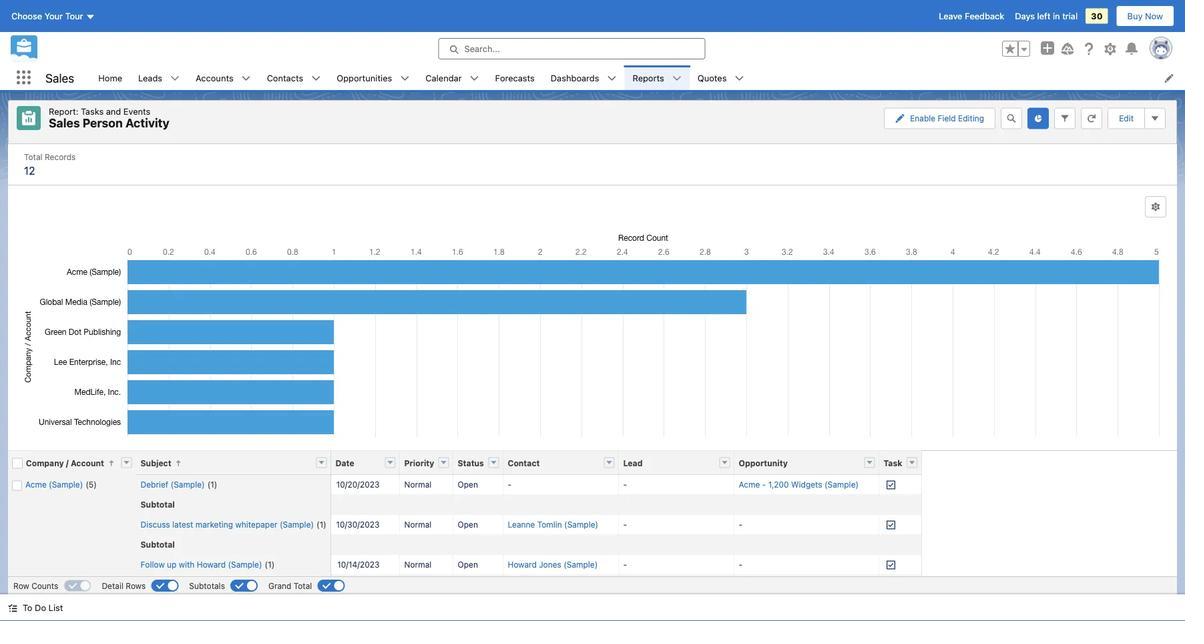 Task type: describe. For each thing, give the bounding box(es) containing it.
home link
[[90, 65, 130, 90]]

to do list
[[23, 603, 63, 613]]

tour
[[65, 11, 83, 21]]

accounts link
[[188, 65, 242, 90]]

to do list button
[[0, 595, 71, 622]]

in
[[1053, 11, 1060, 21]]

search... button
[[438, 38, 706, 59]]

days
[[1015, 11, 1035, 21]]

opportunities list item
[[329, 65, 418, 90]]

list
[[49, 603, 63, 613]]

30
[[1092, 11, 1103, 21]]

buy now
[[1128, 11, 1164, 21]]

leave feedback
[[939, 11, 1005, 21]]

text default image inside to do list button
[[8, 604, 17, 614]]

home
[[98, 73, 122, 83]]

calendar list item
[[418, 65, 487, 90]]

dashboards list item
[[543, 65, 625, 90]]

text default image for opportunities
[[400, 74, 410, 83]]

reports list item
[[625, 65, 690, 90]]

quotes link
[[690, 65, 735, 90]]

choose your tour button
[[11, 5, 96, 27]]

forecasts
[[495, 73, 535, 83]]

choose
[[11, 11, 42, 21]]

feedback
[[965, 11, 1005, 21]]

text default image for reports
[[672, 74, 682, 83]]

calendar link
[[418, 65, 470, 90]]

buy
[[1128, 11, 1143, 21]]

trial
[[1063, 11, 1078, 21]]

leads
[[138, 73, 162, 83]]

leave
[[939, 11, 963, 21]]

text default image for contacts
[[311, 74, 321, 83]]

accounts
[[196, 73, 234, 83]]

opportunities
[[337, 73, 392, 83]]

leads link
[[130, 65, 170, 90]]

quotes
[[698, 73, 727, 83]]

do
[[35, 603, 46, 613]]



Task type: locate. For each thing, give the bounding box(es) containing it.
text default image for calendar
[[470, 74, 479, 83]]

text default image inside contacts list item
[[311, 74, 321, 83]]

2 text default image from the left
[[242, 74, 251, 83]]

forecasts link
[[487, 65, 543, 90]]

text default image left to in the bottom of the page
[[8, 604, 17, 614]]

text default image for leads
[[170, 74, 180, 83]]

leave feedback link
[[939, 11, 1005, 21]]

buy now button
[[1116, 5, 1175, 27]]

accounts list item
[[188, 65, 259, 90]]

opportunities link
[[329, 65, 400, 90]]

text default image right the leads
[[170, 74, 180, 83]]

text default image left reports
[[607, 74, 617, 83]]

text default image inside accounts list item
[[242, 74, 251, 83]]

contacts
[[267, 73, 303, 83]]

reports
[[633, 73, 664, 83]]

list
[[90, 65, 1186, 90]]

text default image
[[311, 74, 321, 83], [607, 74, 617, 83], [672, 74, 682, 83], [8, 604, 17, 614]]

text default image inside reports list item
[[672, 74, 682, 83]]

now
[[1146, 11, 1164, 21]]

sales
[[45, 71, 74, 85]]

3 text default image from the left
[[400, 74, 410, 83]]

text default image inside quotes list item
[[735, 74, 744, 83]]

your
[[45, 11, 63, 21]]

text default image right quotes
[[735, 74, 744, 83]]

group
[[1003, 41, 1031, 57]]

text default image right contacts
[[311, 74, 321, 83]]

text default image left calendar
[[400, 74, 410, 83]]

text default image down search...
[[470, 74, 479, 83]]

text default image inside dashboards list item
[[607, 74, 617, 83]]

text default image inside 'opportunities' list item
[[400, 74, 410, 83]]

contacts list item
[[259, 65, 329, 90]]

choose your tour
[[11, 11, 83, 21]]

to
[[23, 603, 32, 613]]

5 text default image from the left
[[735, 74, 744, 83]]

left
[[1038, 11, 1051, 21]]

list containing home
[[90, 65, 1186, 90]]

search...
[[465, 44, 500, 54]]

calendar
[[426, 73, 462, 83]]

4 text default image from the left
[[470, 74, 479, 83]]

text default image inside leads list item
[[170, 74, 180, 83]]

dashboards link
[[543, 65, 607, 90]]

text default image right reports
[[672, 74, 682, 83]]

text default image right accounts at left
[[242, 74, 251, 83]]

text default image
[[170, 74, 180, 83], [242, 74, 251, 83], [400, 74, 410, 83], [470, 74, 479, 83], [735, 74, 744, 83]]

text default image for accounts
[[242, 74, 251, 83]]

contacts link
[[259, 65, 311, 90]]

reports link
[[625, 65, 672, 90]]

text default image for quotes
[[735, 74, 744, 83]]

days left in trial
[[1015, 11, 1078, 21]]

text default image inside 'calendar' list item
[[470, 74, 479, 83]]

1 text default image from the left
[[170, 74, 180, 83]]

quotes list item
[[690, 65, 752, 90]]

dashboards
[[551, 73, 599, 83]]

leads list item
[[130, 65, 188, 90]]

text default image for dashboards
[[607, 74, 617, 83]]



Task type: vqa. For each thing, say whether or not it's contained in the screenshot.
Days left in trial
yes



